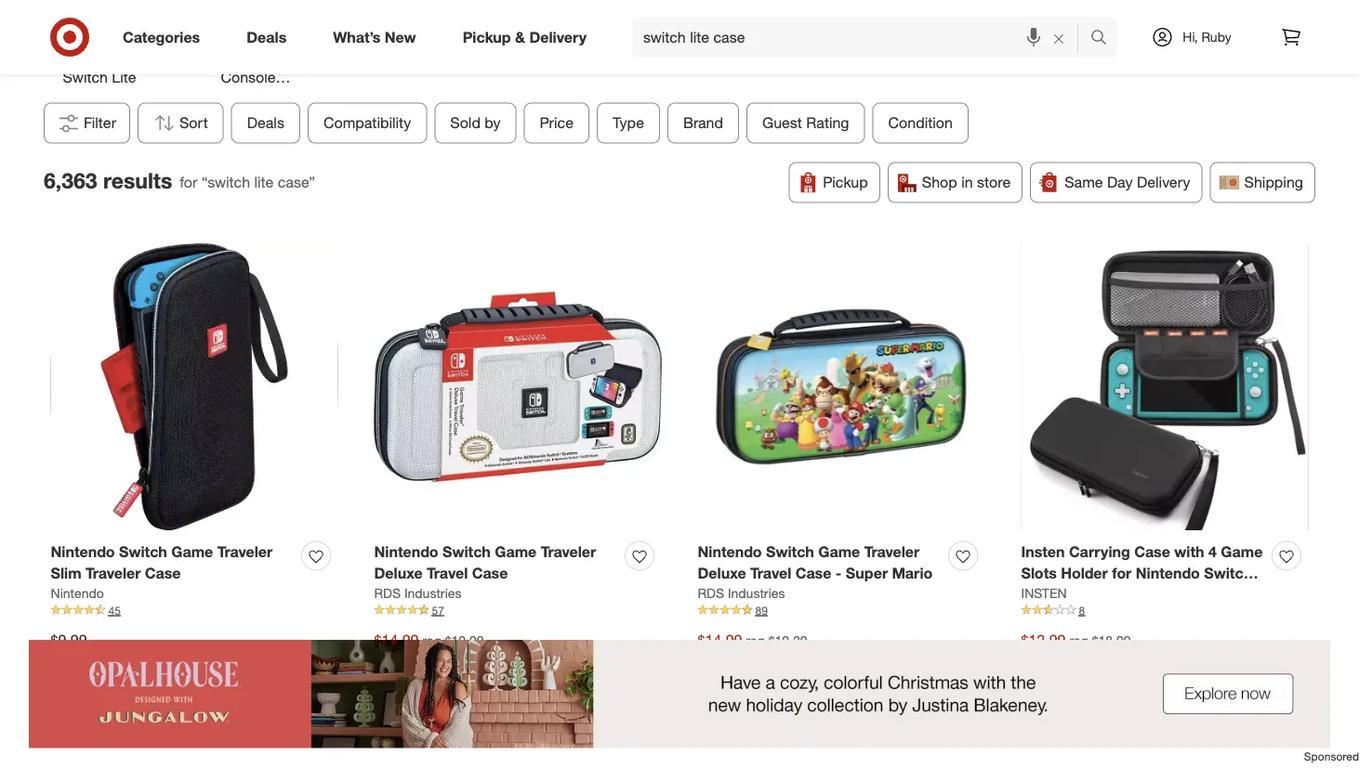 Task type: describe. For each thing, give the bounding box(es) containing it.
apply. inside 'free shipping * * exclusions apply. in stock at  austin south lamar'
[[445, 724, 479, 740]]

ships
[[76, 688, 103, 702]]

lamar inside "only ships with $35 orders free shipping * exclusions apply. in stock at  austin south lamar"
[[193, 747, 230, 764]]

stock inside the free shipping * exclusions apply. in stock at  austin south lamar
[[712, 746, 744, 763]]

45 link
[[51, 603, 338, 619]]

deluxe for nintendo switch game traveler deluxe travel case - super mario
[[698, 564, 746, 582]]

45
[[108, 604, 121, 618]]

switch inside insten carrying case with 4 game slots holder for nintendo switch lite - portable & protective travel cover accessories, black
[[1204, 564, 1252, 582]]

sale for nintendo switch game traveler deluxe travel case - super mario
[[698, 652, 723, 668]]

rds industries link for nintendo switch game traveler deluxe travel case
[[374, 584, 462, 603]]

sort button
[[138, 103, 224, 144]]

1 horizontal spatial exclusions apply. link
[[379, 724, 479, 740]]

online inside "$9.99 when purchased online"
[[139, 656, 169, 670]]

game for nintendo switch game traveler deluxe travel case - super mario
[[818, 543, 860, 561]]

not
[[1021, 746, 1042, 763]]

filter
[[84, 114, 116, 132]]

reg for nintendo switch game traveler deluxe travel case
[[422, 633, 441, 649]]

shop
[[922, 173, 957, 192]]

lamar inside the free shipping * exclusions apply. in stock at  austin south lamar
[[840, 746, 877, 763]]

guest
[[762, 114, 802, 132]]

with inside insten carrying case with 4 game slots holder for nintendo switch lite - portable & protective travel cover accessories, black
[[1174, 543, 1204, 561]]

$35
[[130, 688, 148, 702]]

filter button
[[44, 103, 130, 144]]

case for nintendo switch game traveler deluxe travel case
[[472, 564, 508, 582]]

for inside 6,363 results for "switch lite case"
[[180, 174, 197, 192]]

video game console cases link
[[192, 0, 304, 107]]

accessories,
[[1067, 607, 1158, 625]]

price button
[[524, 103, 589, 144]]

insten carrying case with 4 game slots holder for nintendo switch lite - portable & protective travel cover accessories, black
[[1021, 543, 1263, 625]]

"switch
[[202, 174, 250, 192]]

guest rating
[[762, 114, 849, 132]]

deals link
[[231, 17, 310, 58]]

reg for insten carrying case with 4 game slots holder for nintendo switch lite - portable & protective travel cover accessories, black
[[1069, 633, 1088, 649]]

only ships with $35 orders free shipping * exclusions apply. in stock at  austin south lamar
[[51, 688, 230, 764]]

sold by
[[450, 114, 501, 132]]

brand
[[683, 114, 723, 132]]

game for nintendo switch game traveler deluxe travel case
[[495, 543, 537, 561]]

8 link
[[1021, 603, 1308, 619]]

pickup & delivery link
[[447, 17, 610, 58]]

new
[[385, 28, 416, 46]]

results
[[103, 168, 172, 194]]

traveler for nintendo switch game traveler deluxe travel case - super mario
[[864, 543, 919, 561]]

nintendo link
[[51, 584, 104, 603]]

what's new
[[333, 28, 416, 46]]

shipping inside "only ships with $35 orders free shipping * exclusions apply. in stock at  austin south lamar"
[[80, 706, 130, 722]]

holder
[[1061, 564, 1108, 582]]

sale for insten carrying case with 4 game slots holder for nintendo switch lite - portable & protective travel cover accessories, black
[[1021, 652, 1047, 668]]

austin inside 'free shipping * * exclusions apply. in stock at  austin south lamar'
[[439, 746, 475, 763]]

stores
[[1113, 746, 1149, 763]]

apply. inside the free shipping * exclusions apply. in stock at  austin south lamar
[[768, 724, 803, 740]]

free shipping * * exclusions apply. in stock at  austin south lamar
[[374, 705, 553, 763]]

rds industries for nintendo switch game traveler deluxe travel case - super mario
[[698, 585, 785, 601]]

lite inside insten carrying case with 4 game slots holder for nintendo switch lite - portable & protective travel cover accessories, black
[[1021, 585, 1048, 604]]

rating
[[806, 114, 849, 132]]

purchased for nintendo switch game traveler deluxe travel case
[[406, 674, 459, 688]]

apply. inside "only ships with $35 orders free shipping * exclusions apply. in stock at  austin south lamar"
[[121, 725, 156, 741]]

travel for nintendo switch game traveler deluxe travel case - super mario
[[750, 564, 791, 582]]

super
[[846, 564, 888, 582]]

when for nintendo switch game traveler deluxe travel case - super mario
[[698, 674, 727, 688]]

sponsored
[[1304, 750, 1359, 764]]

* inside "only ships with $35 orders free shipping * exclusions apply. in stock at  austin south lamar"
[[130, 706, 134, 722]]

nintendo for nintendo switch lite
[[69, 47, 130, 65]]

case"
[[278, 174, 315, 192]]

$14.99 for nintendo switch game traveler deluxe travel case - super mario
[[698, 631, 742, 649]]

0 horizontal spatial &
[[515, 28, 525, 46]]

pickup for pickup
[[823, 173, 868, 192]]

sort
[[180, 114, 208, 132]]

mario
[[892, 564, 933, 582]]

black
[[1162, 607, 1201, 625]]

with inside "only ships with $35 orders free shipping * exclusions apply. in stock at  austin south lamar"
[[106, 688, 127, 702]]

nintendo switch lite link
[[44, 0, 155, 88]]

travel inside insten carrying case with 4 game slots holder for nintendo switch lite - portable & protective travel cover accessories, black
[[1217, 585, 1258, 604]]

free for nintendo switch game traveler deluxe travel case
[[374, 705, 400, 721]]

austin inside "only ships with $35 orders free shipping * exclusions apply. in stock at  austin south lamar"
[[115, 747, 151, 764]]

$9.99 when purchased online
[[51, 631, 169, 670]]

57
[[432, 604, 444, 618]]

nintendo switch lite
[[63, 47, 136, 86]]

south inside the free shipping * exclusions apply. in stock at  austin south lamar
[[802, 746, 836, 763]]

free inside "only ships with $35 orders free shipping * exclusions apply. in stock at  austin south lamar"
[[51, 706, 76, 722]]

rds industries for nintendo switch game traveler deluxe travel case
[[374, 585, 462, 601]]

online for nintendo switch game traveler deluxe travel case
[[462, 674, 492, 688]]

insten
[[1021, 585, 1067, 601]]

protective
[[1141, 585, 1213, 604]]

type button
[[597, 103, 660, 144]]

89
[[755, 604, 768, 618]]

case inside insten carrying case with 4 game slots holder for nintendo switch lite - portable & protective travel cover accessories, black
[[1134, 543, 1170, 561]]

insten carrying case with 4 game slots holder for nintendo switch lite - portable & protective travel cover accessories, black link
[[1021, 542, 1265, 625]]

insten
[[1021, 543, 1065, 561]]

online for nintendo switch game traveler deluxe travel case - super mario
[[786, 674, 816, 688]]

exclusions inside 'free shipping * * exclusions apply. in stock at  austin south lamar'
[[379, 724, 441, 740]]

$12.99
[[1021, 631, 1066, 649]]

shipping
[[1244, 173, 1303, 192]]

console
[[221, 68, 276, 86]]

$14.99 reg $19.99 sale when purchased online
[[374, 631, 492, 688]]

same day delivery button
[[1030, 162, 1202, 203]]

switch for nintendo switch lite
[[63, 68, 108, 86]]

exclusions inside the free shipping * exclusions apply. in stock at  austin south lamar
[[702, 724, 764, 740]]

sold by button
[[434, 103, 516, 144]]

categories
[[123, 28, 200, 46]]

video
[[207, 47, 245, 65]]

when inside "$9.99 when purchased online"
[[51, 656, 80, 670]]

rds industries link for nintendo switch game traveler deluxe travel case - super mario
[[698, 584, 785, 603]]

sale for nintendo switch game traveler deluxe travel case
[[374, 652, 400, 668]]

insten link
[[1021, 584, 1067, 603]]

* inside the free shipping * exclusions apply. in stock at  austin south lamar
[[777, 705, 781, 721]]

4
[[1208, 543, 1217, 561]]

nintendo for nintendo switch game traveler deluxe travel case - super mario
[[698, 543, 762, 561]]

free for nintendo switch game traveler deluxe travel case - super mario
[[698, 705, 723, 721]]

brand button
[[668, 103, 739, 144]]

cases
[[227, 89, 269, 107]]

when for nintendo switch game traveler deluxe travel case
[[374, 674, 403, 688]]

$12.99 reg $18.99 sale when purchased online
[[1021, 631, 1139, 688]]

apply. inside free shipping exclusions apply. not available in stores
[[1092, 724, 1126, 740]]

purchased for insten carrying case with 4 game slots holder for nintendo switch lite - portable & protective travel cover accessories, black
[[1053, 674, 1106, 688]]

at inside "only ships with $35 orders free shipping * exclusions apply. in stock at  austin south lamar"
[[100, 747, 111, 764]]

deluxe for nintendo switch game traveler deluxe travel case
[[374, 564, 423, 582]]

at inside the free shipping * exclusions apply. in stock at  austin south lamar
[[747, 746, 758, 763]]

industries for nintendo switch game traveler deluxe travel case
[[404, 585, 462, 601]]

industries for nintendo switch game traveler deluxe travel case - super mario
[[728, 585, 785, 601]]

$9.99
[[51, 631, 87, 649]]

store
[[977, 173, 1011, 192]]



Task type: vqa. For each thing, say whether or not it's contained in the screenshot.
lamar to the right
yes



Task type: locate. For each thing, give the bounding box(es) containing it.
0 horizontal spatial sale
[[374, 652, 400, 668]]

1 vertical spatial for
[[1112, 564, 1132, 582]]

purchased down $18.99
[[1053, 674, 1106, 688]]

travel inside nintendo switch game traveler deluxe travel case - super mario
[[750, 564, 791, 582]]

exclusions down '$14.99 reg $19.99 sale when purchased online'
[[379, 724, 441, 740]]

game inside video game console cases
[[249, 47, 289, 65]]

2 rds industries link from the left
[[698, 584, 785, 603]]

game up console
[[249, 47, 289, 65]]

rds up '$14.99 reg $19.99 sale when purchased online'
[[374, 585, 401, 601]]

switch inside nintendo switch game traveler slim traveler case
[[119, 543, 167, 561]]

1 horizontal spatial for
[[1112, 564, 1132, 582]]

when up the free shipping * exclusions apply. in stock at  austin south lamar
[[698, 674, 727, 688]]

exclusions apply. link down '$14.99 reg $19.99 sale when purchased online'
[[379, 724, 479, 740]]

1 horizontal spatial lite
[[1021, 585, 1048, 604]]

1 vertical spatial pickup
[[823, 173, 868, 192]]

carrying
[[1069, 543, 1130, 561]]

video game console cases
[[207, 47, 289, 107]]

reg
[[422, 633, 441, 649], [746, 633, 765, 649], [1069, 633, 1088, 649]]

*
[[453, 705, 458, 721], [777, 705, 781, 721], [130, 706, 134, 722], [374, 724, 379, 740]]

2 reg from the left
[[746, 633, 765, 649]]

case inside nintendo switch game traveler deluxe travel case
[[472, 564, 508, 582]]

$14.99
[[374, 631, 419, 649], [698, 631, 742, 649]]

2 horizontal spatial at
[[747, 746, 758, 763]]

traveler inside nintendo switch game traveler deluxe travel case
[[541, 543, 596, 561]]

0 horizontal spatial industries
[[404, 585, 462, 601]]

2 horizontal spatial sale
[[1021, 652, 1047, 668]]

2 sale from the left
[[698, 652, 723, 668]]

cover
[[1021, 607, 1063, 625]]

nintendo down slim
[[51, 585, 104, 601]]

1 rds industries link from the left
[[374, 584, 462, 603]]

travel up 57
[[427, 564, 468, 582]]

switch for nintendo switch game traveler deluxe travel case
[[443, 543, 491, 561]]

2 deals from the top
[[247, 114, 284, 132]]

online down $19.29 in the bottom of the page
[[786, 674, 816, 688]]

0 horizontal spatial at
[[100, 747, 111, 764]]

nintendo switch game traveler deluxe travel case link
[[374, 542, 618, 584]]

lite
[[254, 174, 274, 192]]

stock inside "only ships with $35 orders free shipping * exclusions apply. in stock at  austin south lamar"
[[65, 747, 97, 764]]

shipping down the $14.99 reg $19.29 sale when purchased online
[[727, 705, 777, 721]]

reg down 57
[[422, 633, 441, 649]]

when for insten carrying case with 4 game slots holder for nintendo switch lite - portable & protective travel cover accessories, black
[[1021, 674, 1050, 688]]

pickup down rating
[[823, 173, 868, 192]]

pickup inside button
[[823, 173, 868, 192]]

0 horizontal spatial lite
[[112, 68, 136, 86]]

online inside the $14.99 reg $19.29 sale when purchased online
[[786, 674, 816, 688]]

1 horizontal spatial sale
[[698, 652, 723, 668]]

shop in store
[[922, 173, 1011, 192]]

when inside the $14.99 reg $19.29 sale when purchased online
[[698, 674, 727, 688]]

in
[[961, 173, 973, 192], [1100, 746, 1110, 763]]

lamar
[[517, 746, 553, 763], [840, 746, 877, 763], [193, 747, 230, 764]]

compatibility button
[[308, 103, 427, 144]]

slots
[[1021, 564, 1057, 582]]

exclusions apply. link
[[379, 724, 479, 740], [702, 724, 803, 740], [55, 725, 156, 741]]

type
[[613, 114, 644, 132]]

0 vertical spatial delivery
[[529, 28, 587, 46]]

industries up 89
[[728, 585, 785, 601]]

purchased down $19.29 in the bottom of the page
[[730, 674, 783, 688]]

same
[[1065, 173, 1103, 192]]

0 horizontal spatial travel
[[427, 564, 468, 582]]

purchased inside "$9.99 when purchased online"
[[83, 656, 136, 670]]

nintendo inside nintendo switch lite
[[69, 47, 130, 65]]

nintendo up 57
[[374, 543, 438, 561]]

0 horizontal spatial $14.99
[[374, 631, 419, 649]]

1 horizontal spatial $14.99
[[698, 631, 742, 649]]

reg inside the $14.99 reg $19.29 sale when purchased online
[[746, 633, 765, 649]]

same day delivery
[[1065, 173, 1190, 192]]

game up super
[[818, 543, 860, 561]]

1 $14.99 from the left
[[374, 631, 419, 649]]

nintendo inside nintendo switch game traveler deluxe travel case
[[374, 543, 438, 561]]

1 horizontal spatial stock
[[388, 746, 420, 763]]

1 horizontal spatial in
[[374, 746, 385, 763]]

switch inside nintendo switch lite
[[63, 68, 108, 86]]

rds up the $14.99 reg $19.29 sale when purchased online
[[698, 585, 724, 601]]

reg inside $12.99 reg $18.99 sale when purchased online
[[1069, 633, 1088, 649]]

apply. down the $14.99 reg $19.29 sale when purchased online
[[768, 724, 803, 740]]

traveler up 45 link
[[217, 543, 273, 561]]

pickup button
[[789, 162, 880, 203]]

nintendo switch game traveler slim traveler case link
[[51, 542, 294, 584]]

online down $19.99 on the bottom left of page
[[462, 674, 492, 688]]

2 horizontal spatial reg
[[1069, 633, 1088, 649]]

when inside $12.99 reg $18.99 sale when purchased online
[[1021, 674, 1050, 688]]

1 vertical spatial deals
[[247, 114, 284, 132]]

shipping up available
[[1051, 705, 1100, 721]]

0 horizontal spatial rds industries link
[[374, 584, 462, 603]]

with
[[1174, 543, 1204, 561], [106, 688, 127, 702]]

1 vertical spatial lite
[[1021, 585, 1048, 604]]

pickup
[[463, 28, 511, 46], [823, 173, 868, 192]]

case up 89 link
[[795, 564, 831, 582]]

deals for deals link in the left of the page
[[247, 28, 287, 46]]

2 horizontal spatial exclusions apply. link
[[702, 724, 803, 740]]

0 vertical spatial with
[[1174, 543, 1204, 561]]

nintendo inside nintendo switch game traveler deluxe travel case - super mario
[[698, 543, 762, 561]]

nintendo up 89
[[698, 543, 762, 561]]

rds industries link up 89
[[698, 584, 785, 603]]

deals inside button
[[247, 114, 284, 132]]

shipping for insten carrying case with 4 game slots holder for nintendo switch lite - portable & protective travel cover accessories, black
[[1051, 705, 1100, 721]]

nintendo inside insten carrying case with 4 game slots holder for nintendo switch lite - portable & protective travel cover accessories, black
[[1136, 564, 1200, 582]]

0 vertical spatial -
[[836, 564, 842, 582]]

8
[[1079, 604, 1085, 618]]

shipping inside 'free shipping * * exclusions apply. in stock at  austin south lamar'
[[404, 705, 453, 721]]

free down the $14.99 reg $19.29 sale when purchased online
[[698, 705, 723, 721]]

free inside free shipping exclusions apply. not available in stores
[[1021, 705, 1047, 721]]

1 horizontal spatial industries
[[728, 585, 785, 601]]

online down $18.99
[[1109, 674, 1139, 688]]

1 vertical spatial in
[[1100, 746, 1110, 763]]

$19.29
[[768, 633, 807, 649]]

sale inside $12.99 reg $18.99 sale when purchased online
[[1021, 652, 1047, 668]]

deals button
[[231, 103, 300, 144]]

switch inside nintendo switch game traveler deluxe travel case - super mario
[[766, 543, 814, 561]]

delivery right day
[[1137, 173, 1190, 192]]

traveler for nintendo switch game traveler deluxe travel case
[[541, 543, 596, 561]]

advertisement region
[[0, 640, 1359, 749]]

sale inside the $14.99 reg $19.29 sale when purchased online
[[698, 652, 723, 668]]

reg down 8
[[1069, 633, 1088, 649]]

6,363
[[44, 168, 97, 194]]

nintendo switch game traveler deluxe travel case - super mario image
[[698, 244, 985, 531], [698, 244, 985, 531]]

pickup for pickup & delivery
[[463, 28, 511, 46]]

austin inside the free shipping * exclusions apply. in stock at  austin south lamar
[[762, 746, 798, 763]]

online inside $12.99 reg $18.99 sale when purchased online
[[1109, 674, 1139, 688]]

traveler for nintendo switch game traveler slim traveler case
[[217, 543, 273, 561]]

nintendo up slim
[[51, 543, 115, 561]]

2 horizontal spatial stock
[[712, 746, 744, 763]]

free down '$14.99 reg $19.99 sale when purchased online'
[[374, 705, 400, 721]]

exclusions inside free shipping exclusions apply. not available in stores
[[1026, 724, 1088, 740]]

lite
[[112, 68, 136, 86], [1021, 585, 1048, 604]]

nintendo for nintendo switch game traveler slim traveler case
[[51, 543, 115, 561]]

travel for nintendo switch game traveler deluxe travel case
[[427, 564, 468, 582]]

2 horizontal spatial lamar
[[840, 746, 877, 763]]

0 horizontal spatial rds
[[374, 585, 401, 601]]

travel up 89
[[750, 564, 791, 582]]

in inside "only ships with $35 orders free shipping * exclusions apply. in stock at  austin south lamar"
[[51, 747, 61, 764]]

orders
[[151, 688, 183, 702]]

pickup up by
[[463, 28, 511, 46]]

when down $12.99
[[1021, 674, 1050, 688]]

1 horizontal spatial travel
[[750, 564, 791, 582]]

in inside 'free shipping * * exclusions apply. in stock at  austin south lamar'
[[374, 746, 385, 763]]

2 deluxe from the left
[[698, 564, 746, 582]]

for left "switch at the left of page
[[180, 174, 197, 192]]

3 reg from the left
[[1069, 633, 1088, 649]]

shipping down ships
[[80, 706, 130, 722]]

nintendo up protective
[[1136, 564, 1200, 582]]

south inside "only ships with $35 orders free shipping * exclusions apply. in stock at  austin south lamar"
[[155, 747, 189, 764]]

guest rating button
[[747, 103, 865, 144]]

0 vertical spatial in
[[961, 173, 973, 192]]

- inside insten carrying case with 4 game slots holder for nintendo switch lite - portable & protective travel cover accessories, black
[[1052, 585, 1058, 604]]

0 vertical spatial pickup
[[463, 28, 511, 46]]

in inside the free shipping * exclusions apply. in stock at  austin south lamar
[[698, 746, 708, 763]]

condition button
[[873, 103, 969, 144]]

rds
[[374, 585, 401, 601], [698, 585, 724, 601]]

industries
[[404, 585, 462, 601], [728, 585, 785, 601]]

in inside free shipping exclusions apply. not available in stores
[[1100, 746, 1110, 763]]

- up cover
[[1052, 585, 1058, 604]]

purchased up ships
[[83, 656, 136, 670]]

switch
[[63, 68, 108, 86], [119, 543, 167, 561], [443, 543, 491, 561], [766, 543, 814, 561], [1204, 564, 1252, 582]]

game
[[249, 47, 289, 65], [171, 543, 213, 561], [495, 543, 537, 561], [818, 543, 860, 561], [1221, 543, 1263, 561]]

traveler up 45 at the left of the page
[[85, 564, 141, 582]]

search button
[[1082, 17, 1127, 61]]

nintendo for nintendo switch game traveler deluxe travel case
[[374, 543, 438, 561]]

switch up 57
[[443, 543, 491, 561]]

in
[[374, 746, 385, 763], [698, 746, 708, 763], [51, 747, 61, 764]]

exclusions apply. link down ships
[[55, 725, 156, 741]]

purchased inside $12.99 reg $18.99 sale when purchased online
[[1053, 674, 1106, 688]]

1 horizontal spatial south
[[478, 746, 513, 763]]

deluxe inside nintendo switch game traveler deluxe travel case - super mario
[[698, 564, 746, 582]]

1 horizontal spatial pickup
[[823, 173, 868, 192]]

1 horizontal spatial austin
[[439, 746, 475, 763]]

when down "$9.99"
[[51, 656, 80, 670]]

nintendo switch game traveler slim traveler case image
[[51, 244, 338, 531], [51, 244, 338, 531]]

shipping for nintendo switch game traveler deluxe travel case - super mario
[[727, 705, 777, 721]]

1 vertical spatial with
[[106, 688, 127, 702]]

1 sale from the left
[[374, 652, 400, 668]]

industries up 57
[[404, 585, 462, 601]]

0 horizontal spatial exclusions apply. link
[[55, 725, 156, 741]]

ruby
[[1201, 29, 1231, 45]]

2 horizontal spatial travel
[[1217, 585, 1258, 604]]

reg inside '$14.99 reg $19.99 sale when purchased online'
[[422, 633, 441, 649]]

switch inside nintendo switch game traveler deluxe travel case
[[443, 543, 491, 561]]

1 horizontal spatial -
[[1052, 585, 1058, 604]]

6,363 results for "switch lite case"
[[44, 168, 315, 194]]

stock inside 'free shipping * * exclusions apply. in stock at  austin south lamar'
[[388, 746, 420, 763]]

0 horizontal spatial reg
[[422, 633, 441, 649]]

switch up 89
[[766, 543, 814, 561]]

free inside the free shipping * exclusions apply. in stock at  austin south lamar
[[698, 705, 723, 721]]

online up orders in the bottom of the page
[[139, 656, 169, 670]]

rds industries up 57
[[374, 585, 462, 601]]

-
[[836, 564, 842, 582], [1052, 585, 1058, 604]]

$14.99 reg $19.29 sale when purchased online
[[698, 631, 816, 688]]

sold
[[450, 114, 481, 132]]

traveler up 57 link
[[541, 543, 596, 561]]

purchased for nintendo switch game traveler deluxe travel case - super mario
[[730, 674, 783, 688]]

slim
[[51, 564, 81, 582]]

$18.99
[[1092, 633, 1131, 649]]

1 horizontal spatial in
[[1100, 746, 1110, 763]]

reg for nintendo switch game traveler deluxe travel case - super mario
[[746, 633, 765, 649]]

exclusions apply. link down the $14.99 reg $19.29 sale when purchased online
[[702, 724, 803, 740]]

1 reg from the left
[[422, 633, 441, 649]]

exclusions up available
[[1026, 724, 1088, 740]]

apply. down $35
[[121, 725, 156, 741]]

1 horizontal spatial rds industries link
[[698, 584, 785, 603]]

1 deals from the top
[[247, 28, 287, 46]]

free
[[374, 705, 400, 721], [698, 705, 723, 721], [1021, 705, 1047, 721], [51, 706, 76, 722]]

nintendo down categories
[[69, 47, 130, 65]]

purchased inside '$14.99 reg $19.99 sale when purchased online'
[[406, 674, 459, 688]]

0 horizontal spatial lamar
[[193, 747, 230, 764]]

hi, ruby
[[1183, 29, 1231, 45]]

apply. up stores at the right bottom of page
[[1092, 724, 1126, 740]]

1 vertical spatial delivery
[[1137, 173, 1190, 192]]

purchased
[[83, 656, 136, 670], [406, 674, 459, 688], [730, 674, 783, 688], [1053, 674, 1106, 688]]

deluxe
[[374, 564, 423, 582], [698, 564, 746, 582]]

game inside nintendo switch game traveler slim traveler case
[[171, 543, 213, 561]]

shipping down '$14.99 reg $19.99 sale when purchased online'
[[404, 705, 453, 721]]

south
[[478, 746, 513, 763], [802, 746, 836, 763], [155, 747, 189, 764]]

2 industries from the left
[[728, 585, 785, 601]]

available
[[1046, 746, 1096, 763]]

0 horizontal spatial in
[[961, 173, 973, 192]]

travel right protective
[[1217, 585, 1258, 604]]

nintendo inside nintendo switch game traveler slim traveler case
[[51, 543, 115, 561]]

lite up filter
[[112, 68, 136, 86]]

1 vertical spatial &
[[1126, 585, 1137, 604]]

case inside nintendo switch game traveler deluxe travel case - super mario
[[795, 564, 831, 582]]

- inside nintendo switch game traveler deluxe travel case - super mario
[[836, 564, 842, 582]]

delivery up price
[[529, 28, 587, 46]]

hi,
[[1183, 29, 1198, 45]]

3 sale from the left
[[1021, 652, 1047, 668]]

game up 45 link
[[171, 543, 213, 561]]

game inside insten carrying case with 4 game slots holder for nintendo switch lite - portable & protective travel cover accessories, black
[[1221, 543, 1263, 561]]

free for insten carrying case with 4 game slots holder for nintendo switch lite - portable & protective travel cover accessories, black
[[1021, 705, 1047, 721]]

lite inside nintendo switch lite
[[112, 68, 136, 86]]

lamar inside 'free shipping * * exclusions apply. in stock at  austin south lamar'
[[517, 746, 553, 763]]

online for insten carrying case with 4 game slots holder for nintendo switch lite - portable & protective travel cover accessories, black
[[1109, 674, 1139, 688]]

1 horizontal spatial rds industries
[[698, 585, 785, 601]]

0 horizontal spatial pickup
[[463, 28, 511, 46]]

rds for nintendo switch game traveler deluxe travel case
[[374, 585, 401, 601]]

1 vertical spatial -
[[1052, 585, 1058, 604]]

case for nintendo switch game traveler deluxe travel case - super mario
[[795, 564, 831, 582]]

switch up "filter" button
[[63, 68, 108, 86]]

0 horizontal spatial -
[[836, 564, 842, 582]]

free down only
[[51, 706, 76, 722]]

0 horizontal spatial deluxe
[[374, 564, 423, 582]]

game inside nintendo switch game traveler deluxe travel case - super mario
[[818, 543, 860, 561]]

nintendo switch game traveler slim traveler case
[[51, 543, 273, 582]]

for down carrying
[[1112, 564, 1132, 582]]

game right 4
[[1221, 543, 1263, 561]]

1 rds from the left
[[374, 585, 401, 601]]

rds industries link up 57
[[374, 584, 462, 603]]

0 horizontal spatial rds industries
[[374, 585, 462, 601]]

exclusions down the $14.99 reg $19.29 sale when purchased online
[[702, 724, 764, 740]]

with left $35
[[106, 688, 127, 702]]

nintendo switch game traveler deluxe travel case image
[[374, 244, 661, 531], [374, 244, 661, 531]]

nintendo for nintendo link
[[51, 585, 104, 601]]

$14.99 left $19.29 in the bottom of the page
[[698, 631, 742, 649]]

insten carrying case with 4 game slots holder for nintendo switch lite - portable & protective travel cover accessories, black image
[[1021, 244, 1308, 531], [1021, 244, 1308, 531]]

shipping for nintendo switch game traveler deluxe travel case
[[404, 705, 453, 721]]

deluxe inside nintendo switch game traveler deluxe travel case
[[374, 564, 423, 582]]

0 vertical spatial for
[[180, 174, 197, 192]]

game up 57 link
[[495, 543, 537, 561]]

condition
[[888, 114, 953, 132]]

& inside insten carrying case with 4 game slots holder for nintendo switch lite - portable & protective travel cover accessories, black
[[1126, 585, 1137, 604]]

sale
[[374, 652, 400, 668], [698, 652, 723, 668], [1021, 652, 1047, 668]]

1 horizontal spatial rds
[[698, 585, 724, 601]]

0 horizontal spatial delivery
[[529, 28, 587, 46]]

rds for nintendo switch game traveler deluxe travel case - super mario
[[698, 585, 724, 601]]

deals down cases
[[247, 114, 284, 132]]

what's
[[333, 28, 381, 46]]

portable
[[1062, 585, 1122, 604]]

traveler up mario at bottom
[[864, 543, 919, 561]]

categories link
[[107, 17, 223, 58]]

- left super
[[836, 564, 842, 582]]

1 horizontal spatial delivery
[[1137, 173, 1190, 192]]

free up the not
[[1021, 705, 1047, 721]]

apply. down '$14.99 reg $19.99 sale when purchased online'
[[445, 724, 479, 740]]

switch up 45 at the left of the page
[[119, 543, 167, 561]]

switch for nintendo switch game traveler slim traveler case
[[119, 543, 167, 561]]

shipping inside free shipping exclusions apply. not available in stores
[[1051, 705, 1100, 721]]

1 horizontal spatial reg
[[746, 633, 765, 649]]

deals for deals button
[[247, 114, 284, 132]]

compatibility
[[324, 114, 411, 132]]

1 horizontal spatial at
[[424, 746, 435, 763]]

shipping button
[[1210, 162, 1315, 203]]

2 rds from the left
[[698, 585, 724, 601]]

game inside nintendo switch game traveler deluxe travel case
[[495, 543, 537, 561]]

exclusions inside "only ships with $35 orders free shipping * exclusions apply. in stock at  austin south lamar"
[[55, 725, 117, 741]]

0 vertical spatial &
[[515, 28, 525, 46]]

reg down 89
[[746, 633, 765, 649]]

online inside '$14.99 reg $19.99 sale when purchased online'
[[462, 674, 492, 688]]

free shipping exclusions apply. not available in stores
[[1021, 705, 1149, 763]]

1 horizontal spatial lamar
[[517, 746, 553, 763]]

1 deluxe from the left
[[374, 564, 423, 582]]

2 rds industries from the left
[[698, 585, 785, 601]]

case up 45 link
[[145, 564, 181, 582]]

rds industries
[[374, 585, 462, 601], [698, 585, 785, 601]]

&
[[515, 28, 525, 46], [1126, 585, 1137, 604]]

0 horizontal spatial stock
[[65, 747, 97, 764]]

lite down slots
[[1021, 585, 1048, 604]]

purchased down $19.99 on the bottom left of page
[[406, 674, 459, 688]]

2 horizontal spatial austin
[[762, 746, 798, 763]]

$14.99 left $19.99 on the bottom left of page
[[374, 631, 419, 649]]

purchased inside the $14.99 reg $19.29 sale when purchased online
[[730, 674, 783, 688]]

in inside button
[[961, 173, 973, 192]]

south inside 'free shipping * * exclusions apply. in stock at  austin south lamar'
[[478, 746, 513, 763]]

shipping inside the free shipping * exclusions apply. in stock at  austin south lamar
[[727, 705, 777, 721]]

$14.99 inside '$14.99 reg $19.99 sale when purchased online'
[[374, 631, 419, 649]]

0 horizontal spatial for
[[180, 174, 197, 192]]

$19.99
[[445, 633, 484, 649]]

travel inside nintendo switch game traveler deluxe travel case
[[427, 564, 468, 582]]

0 horizontal spatial south
[[155, 747, 189, 764]]

in left store
[[961, 173, 973, 192]]

1 horizontal spatial &
[[1126, 585, 1137, 604]]

0 horizontal spatial in
[[51, 747, 61, 764]]

switch for nintendo switch game traveler deluxe travel case - super mario
[[766, 543, 814, 561]]

rds industries up 89
[[698, 585, 785, 601]]

What can we help you find? suggestions appear below search field
[[632, 17, 1095, 58]]

case up 57 link
[[472, 564, 508, 582]]

search
[[1082, 30, 1127, 48]]

at inside 'free shipping * * exclusions apply. in stock at  austin south lamar'
[[424, 746, 435, 763]]

traveler inside nintendo switch game traveler deluxe travel case - super mario
[[864, 543, 919, 561]]

1 horizontal spatial deluxe
[[698, 564, 746, 582]]

with left 4
[[1174, 543, 1204, 561]]

0 vertical spatial lite
[[112, 68, 136, 86]]

delivery inside button
[[1137, 173, 1190, 192]]

when up 'free shipping * * exclusions apply. in stock at  austin south lamar'
[[374, 674, 403, 688]]

delivery for pickup & delivery
[[529, 28, 587, 46]]

by
[[485, 114, 501, 132]]

case for nintendo switch game traveler slim traveler case
[[145, 564, 181, 582]]

nintendo switch game traveler deluxe travel case - super mario
[[698, 543, 933, 582]]

0 horizontal spatial austin
[[115, 747, 151, 764]]

switch down 4
[[1204, 564, 1252, 582]]

when inside '$14.99 reg $19.99 sale when purchased online'
[[374, 674, 403, 688]]

at
[[424, 746, 435, 763], [747, 746, 758, 763], [100, 747, 111, 764]]

nintendo switch game traveler deluxe travel case
[[374, 543, 596, 582]]

for inside insten carrying case with 4 game slots holder for nintendo switch lite - portable & protective travel cover accessories, black
[[1112, 564, 1132, 582]]

2 $14.99 from the left
[[698, 631, 742, 649]]

case inside nintendo switch game traveler slim traveler case
[[145, 564, 181, 582]]

shop in store button
[[888, 162, 1023, 203]]

day
[[1107, 173, 1133, 192]]

2 horizontal spatial south
[[802, 746, 836, 763]]

1 rds industries from the left
[[374, 585, 462, 601]]

nintendo switch game traveler deluxe travel case - super mario link
[[698, 542, 941, 584]]

game for nintendo switch game traveler slim traveler case
[[171, 543, 213, 561]]

exclusions
[[379, 724, 441, 740], [702, 724, 764, 740], [1026, 724, 1088, 740], [55, 725, 117, 741]]

delivery for same day delivery
[[1137, 173, 1190, 192]]

1 industries from the left
[[404, 585, 462, 601]]

pickup & delivery
[[463, 28, 587, 46]]

free inside 'free shipping * * exclusions apply. in stock at  austin south lamar'
[[374, 705, 400, 721]]

2 horizontal spatial in
[[698, 746, 708, 763]]

$14.99 inside the $14.99 reg $19.29 sale when purchased online
[[698, 631, 742, 649]]

$14.99 for nintendo switch game traveler deluxe travel case
[[374, 631, 419, 649]]

0 horizontal spatial with
[[106, 688, 127, 702]]

in left stores at the right bottom of page
[[1100, 746, 1110, 763]]

57 link
[[374, 603, 661, 619]]

0 vertical spatial deals
[[247, 28, 287, 46]]

case up protective
[[1134, 543, 1170, 561]]

deals up video game console cases
[[247, 28, 287, 46]]

sale inside '$14.99 reg $19.99 sale when purchased online'
[[374, 652, 400, 668]]

exclusions down ships
[[55, 725, 117, 741]]

1 horizontal spatial with
[[1174, 543, 1204, 561]]



